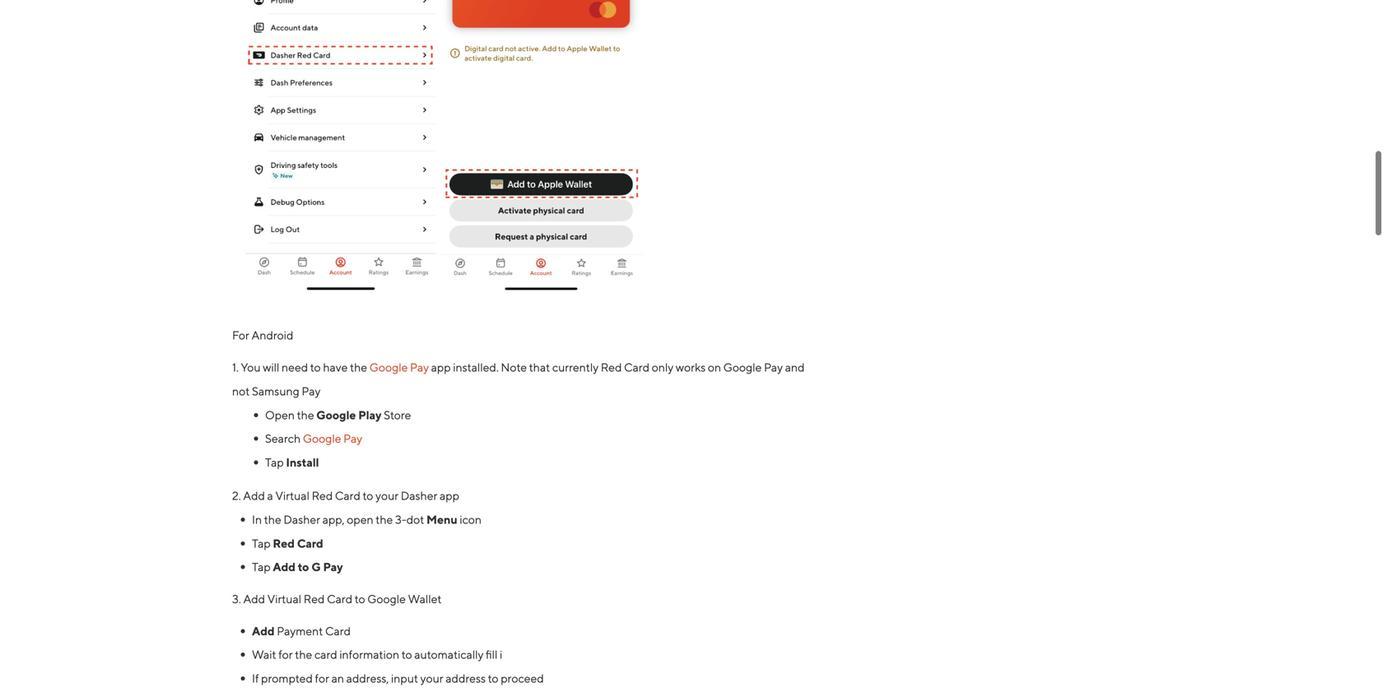 Task type: describe. For each thing, give the bounding box(es) containing it.
to up the information
[[355, 592, 365, 606]]

2. add a virtual red card to your dasher app
[[232, 489, 459, 503]]

proceed
[[501, 672, 544, 686]]

search
[[265, 432, 301, 446]]

red up app,
[[312, 489, 333, 503]]

wallet
[[408, 592, 442, 606]]

0 vertical spatial dasher
[[401, 489, 438, 503]]

and
[[785, 361, 805, 374]]

wait
[[252, 648, 276, 662]]

payment
[[277, 625, 323, 638]]

to down "fill"
[[488, 672, 499, 686]]

on
[[708, 361, 721, 374]]

google down open the google play store
[[303, 432, 341, 446]]

pay right g
[[323, 560, 343, 574]]

for
[[232, 329, 249, 342]]

pay left and
[[764, 361, 783, 374]]

the left card
[[295, 648, 312, 662]]

android
[[252, 329, 294, 342]]

google pay link for 1. you will need to have the
[[370, 361, 429, 374]]

card inside app installed. note that currently red card only works on google pay and not samsung pay
[[624, 361, 650, 374]]

1 vertical spatial app
[[440, 489, 459, 503]]

address,
[[346, 672, 389, 686]]

will
[[263, 361, 280, 374]]

the left 3-
[[376, 513, 393, 527]]

3. add virtual red card to google wallet
[[232, 592, 442, 606]]

1 vertical spatial your
[[420, 672, 444, 686]]

open
[[265, 408, 295, 422]]

only
[[652, 361, 674, 374]]

to up in the dasher app, open the 3-dot menu icon
[[363, 489, 373, 503]]

to left have at the left of the page
[[310, 361, 321, 374]]

works
[[676, 361, 706, 374]]

input
[[391, 672, 418, 686]]

1 horizontal spatial for
[[315, 672, 329, 686]]

add up wait
[[252, 625, 275, 638]]

if prompted for an address, input your address to proceed
[[252, 672, 544, 686]]

app,
[[323, 513, 345, 527]]

the up search google pay
[[297, 408, 314, 422]]

an
[[332, 672, 344, 686]]

to up input
[[402, 648, 412, 662]]

open the google play store
[[265, 408, 411, 422]]

pay down open the google play store
[[344, 432, 362, 446]]

red up tap add to g pay at the left bottom of page
[[273, 537, 295, 550]]

fill
[[486, 648, 498, 662]]

dot
[[407, 513, 424, 527]]

0 horizontal spatial your
[[376, 489, 399, 503]]

red inside app installed. note that currently red card only works on google pay and not samsung pay
[[601, 361, 622, 374]]

pay up store
[[410, 361, 429, 374]]

google pay link for search
[[303, 432, 362, 446]]

in the dasher app, open the 3-dot menu icon
[[252, 513, 482, 527]]



Task type: vqa. For each thing, say whether or not it's contained in the screenshot.
consist
no



Task type: locate. For each thing, give the bounding box(es) containing it.
install
[[286, 456, 319, 469]]

1.
[[232, 361, 239, 374]]

that
[[529, 361, 550, 374]]

virtual right a at left
[[275, 489, 310, 503]]

automatically
[[414, 648, 484, 662]]

card
[[315, 648, 337, 662]]

card up open
[[335, 489, 361, 503]]

the
[[350, 361, 367, 374], [297, 408, 314, 422], [264, 513, 281, 527], [376, 513, 393, 527], [295, 648, 312, 662]]

google up store
[[370, 361, 408, 374]]

tap red card
[[252, 537, 323, 550]]

virtual
[[275, 489, 310, 503], [267, 592, 302, 606]]

1 vertical spatial for
[[315, 672, 329, 686]]

add for 2.
[[243, 489, 265, 503]]

store
[[384, 408, 411, 422]]

0 vertical spatial google pay link
[[370, 361, 429, 374]]

2 vertical spatial tap
[[252, 560, 271, 574]]

dasher
[[401, 489, 438, 503], [284, 513, 320, 527]]

add down the tap red card
[[273, 560, 296, 574]]

red
[[601, 361, 622, 374], [312, 489, 333, 503], [273, 537, 295, 550], [304, 592, 325, 606]]

g
[[312, 560, 321, 574]]

0 horizontal spatial dasher
[[284, 513, 320, 527]]

1 horizontal spatial google pay link
[[370, 361, 429, 374]]

samsung
[[252, 385, 300, 398]]

tap for tap add to g pay
[[252, 560, 271, 574]]

add for 3.
[[243, 592, 265, 606]]

not
[[232, 385, 250, 398]]

dasher up the tap red card
[[284, 513, 320, 527]]

1 horizontal spatial dasher
[[401, 489, 438, 503]]

3.
[[232, 592, 241, 606]]

note
[[501, 361, 527, 374]]

google pay link down open the google play store
[[303, 432, 362, 446]]

user-added image image
[[232, 0, 644, 295]]

0 horizontal spatial google pay link
[[303, 432, 362, 446]]

your
[[376, 489, 399, 503], [420, 672, 444, 686]]

pay down need
[[302, 385, 321, 398]]

1 vertical spatial virtual
[[267, 592, 302, 606]]

play
[[358, 408, 382, 422]]

menu
[[427, 513, 458, 527]]

tap install
[[265, 456, 319, 469]]

need
[[282, 361, 308, 374]]

wait for the card information to automatically fill i
[[252, 648, 503, 662]]

search google pay
[[265, 432, 362, 446]]

for
[[279, 648, 293, 662], [315, 672, 329, 686]]

have
[[323, 361, 348, 374]]

1 vertical spatial tap
[[252, 537, 271, 550]]

your up 3-
[[376, 489, 399, 503]]

for android
[[232, 329, 294, 342]]

2.
[[232, 489, 241, 503]]

app left installed. in the left bottom of the page
[[431, 361, 451, 374]]

card left only
[[624, 361, 650, 374]]

0 vertical spatial for
[[279, 648, 293, 662]]

tap down the tap red card
[[252, 560, 271, 574]]

app up menu
[[440, 489, 459, 503]]

0 vertical spatial virtual
[[275, 489, 310, 503]]

app
[[431, 361, 451, 374], [440, 489, 459, 503]]

1 vertical spatial google pay link
[[303, 432, 362, 446]]

the right in
[[264, 513, 281, 527]]

if
[[252, 672, 259, 686]]

tap
[[265, 456, 284, 469], [252, 537, 271, 550], [252, 560, 271, 574]]

currently
[[552, 361, 599, 374]]

information
[[340, 648, 399, 662]]

prompted
[[261, 672, 313, 686]]

tap add to g pay
[[252, 560, 343, 574]]

card up g
[[297, 537, 323, 550]]

google inside app installed. note that currently red card only works on google pay and not samsung pay
[[724, 361, 762, 374]]

installed.
[[453, 361, 499, 374]]

add right 3.
[[243, 592, 265, 606]]

app installed. note that currently red card only works on google pay and not samsung pay
[[232, 361, 805, 398]]

card
[[624, 361, 650, 374], [335, 489, 361, 503], [297, 537, 323, 550], [327, 592, 353, 606], [325, 625, 351, 638]]

tap for tap red card
[[252, 537, 271, 550]]

0 vertical spatial app
[[431, 361, 451, 374]]

you
[[241, 361, 261, 374]]

0 horizontal spatial for
[[279, 648, 293, 662]]

card up card
[[325, 625, 351, 638]]

red right currently
[[601, 361, 622, 374]]

to left g
[[298, 560, 309, 574]]

the right have at the left of the page
[[350, 361, 367, 374]]

pay
[[410, 361, 429, 374], [764, 361, 783, 374], [302, 385, 321, 398], [344, 432, 362, 446], [323, 560, 343, 574]]

red down g
[[304, 592, 325, 606]]

0 vertical spatial your
[[376, 489, 399, 503]]

to
[[310, 361, 321, 374], [363, 489, 373, 503], [298, 560, 309, 574], [355, 592, 365, 606], [402, 648, 412, 662], [488, 672, 499, 686]]

3-
[[395, 513, 407, 527]]

google
[[370, 361, 408, 374], [724, 361, 762, 374], [316, 408, 356, 422], [303, 432, 341, 446], [368, 592, 406, 606]]

1 horizontal spatial your
[[420, 672, 444, 686]]

a
[[267, 489, 273, 503]]

add
[[243, 489, 265, 503], [273, 560, 296, 574], [243, 592, 265, 606], [252, 625, 275, 638]]

tap down search
[[265, 456, 284, 469]]

icon
[[460, 513, 482, 527]]

add payment card
[[252, 625, 351, 638]]

address
[[446, 672, 486, 686]]

in
[[252, 513, 262, 527]]

0 vertical spatial tap
[[265, 456, 284, 469]]

virtual down tap add to g pay at the left bottom of page
[[267, 592, 302, 606]]

card up add payment card on the left bottom of page
[[327, 592, 353, 606]]

open
[[347, 513, 374, 527]]

google up search google pay
[[316, 408, 356, 422]]

1 vertical spatial dasher
[[284, 513, 320, 527]]

google right on
[[724, 361, 762, 374]]

tap for tap install
[[265, 456, 284, 469]]

for left an
[[315, 672, 329, 686]]

i
[[500, 648, 503, 662]]

add left a at left
[[243, 489, 265, 503]]

app inside app installed. note that currently red card only works on google pay and not samsung pay
[[431, 361, 451, 374]]

add for tap
[[273, 560, 296, 574]]

your right input
[[420, 672, 444, 686]]

dasher up dot
[[401, 489, 438, 503]]

google left wallet
[[368, 592, 406, 606]]

tap down in
[[252, 537, 271, 550]]

for right wait
[[279, 648, 293, 662]]

google pay link
[[370, 361, 429, 374], [303, 432, 362, 446]]

1. you will need to have the google pay
[[232, 361, 429, 374]]

google pay link up store
[[370, 361, 429, 374]]



